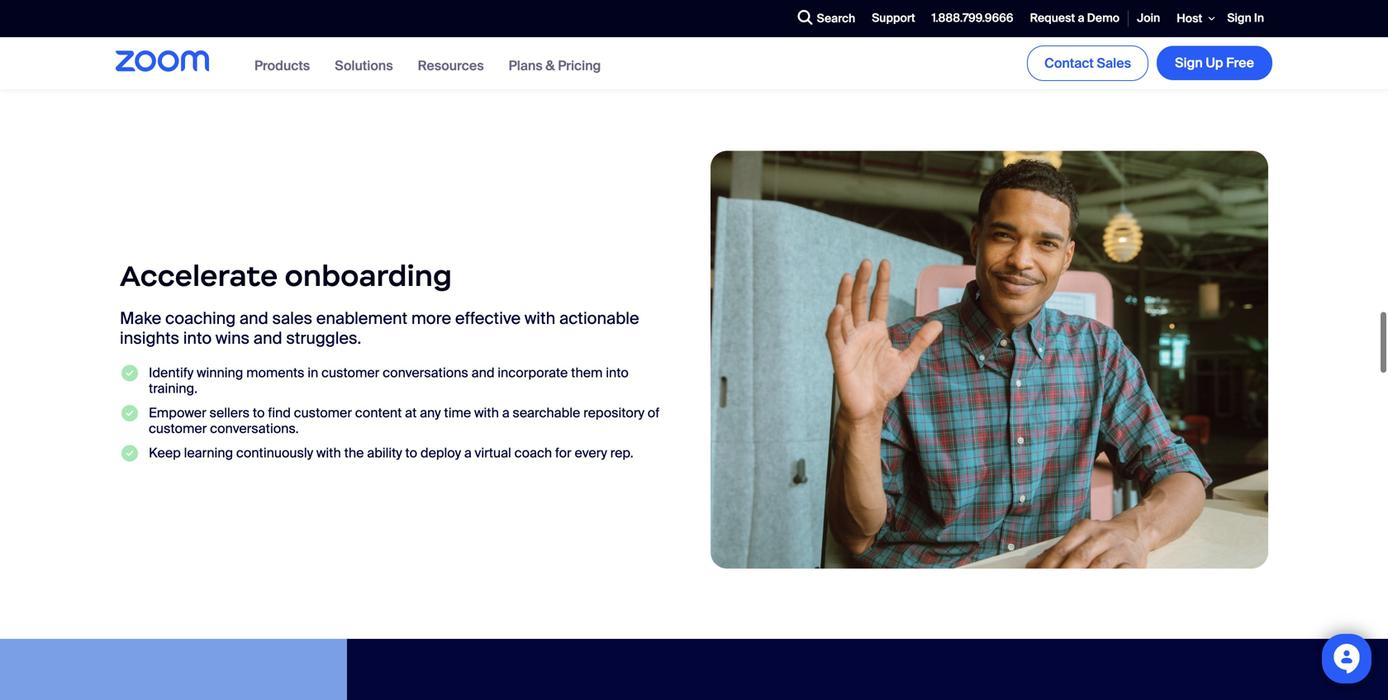 Task type: locate. For each thing, give the bounding box(es) containing it.
to right ability
[[406, 444, 418, 462]]

0 horizontal spatial sign
[[1176, 54, 1203, 72]]

keep
[[149, 444, 181, 462]]

onboarding
[[285, 258, 452, 294]]

with left the
[[317, 444, 341, 462]]

with right time
[[475, 404, 499, 421]]

join
[[1138, 10, 1161, 26]]

search image
[[798, 10, 813, 25], [798, 10, 813, 25]]

empower
[[149, 404, 206, 421]]

into
[[183, 328, 212, 349], [606, 364, 629, 381]]

products
[[255, 57, 310, 74]]

0 vertical spatial with
[[525, 308, 556, 329]]

contact sales
[[1045, 54, 1132, 72]]

sign for sign in
[[1228, 10, 1252, 26]]

content
[[355, 404, 402, 421]]

conversations.
[[210, 420, 299, 437]]

a left demo
[[1078, 10, 1085, 26]]

accelerate
[[120, 258, 278, 294]]

every
[[575, 444, 607, 462]]

a
[[1078, 10, 1085, 26], [502, 404, 510, 421], [464, 444, 472, 462]]

repository
[[584, 404, 645, 421]]

and
[[240, 308, 268, 329], [254, 328, 282, 349], [472, 364, 495, 381]]

virtual
[[475, 444, 512, 462]]

at
[[405, 404, 417, 421]]

into right them
[[606, 364, 629, 381]]

customer down in
[[294, 404, 352, 421]]

with
[[525, 308, 556, 329], [475, 404, 499, 421], [317, 444, 341, 462]]

contact sales link
[[1028, 45, 1149, 81]]

and left 'incorporate'
[[472, 364, 495, 381]]

deploy
[[421, 444, 461, 462]]

wins
[[216, 328, 250, 349]]

contact
[[1045, 54, 1094, 72]]

of
[[648, 404, 660, 421]]

0 vertical spatial sign
[[1228, 10, 1252, 26]]

products button
[[255, 57, 310, 74]]

a left searchable
[[502, 404, 510, 421]]

ability
[[367, 444, 402, 462]]

sign for sign up free
[[1176, 54, 1203, 72]]

incorporate
[[498, 364, 568, 381]]

sales
[[272, 308, 312, 329]]

1 horizontal spatial with
[[475, 404, 499, 421]]

1 horizontal spatial sign
[[1228, 10, 1252, 26]]

with right effective
[[525, 308, 556, 329]]

sign up free
[[1176, 54, 1255, 72]]

0 vertical spatial a
[[1078, 10, 1085, 26]]

keep learning continuously with the ability to deploy a virtual coach for every rep.
[[149, 444, 634, 462]]

1 horizontal spatial a
[[502, 404, 510, 421]]

2 vertical spatial a
[[464, 444, 472, 462]]

0 horizontal spatial a
[[464, 444, 472, 462]]

and left sales
[[240, 308, 268, 329]]

into inside make coaching and sales enablement more effective with actionable insights into wins and struggles.
[[183, 328, 212, 349]]

0 vertical spatial into
[[183, 328, 212, 349]]

conversations
[[383, 364, 469, 381]]

customer
[[322, 364, 380, 381], [294, 404, 352, 421], [149, 420, 207, 437]]

into inside identify winning moments in customer conversations and incorporate them into training.
[[606, 364, 629, 381]]

plans & pricing link
[[509, 57, 601, 74]]

request a demo
[[1031, 10, 1120, 26]]

sign
[[1228, 10, 1252, 26], [1176, 54, 1203, 72]]

resources button
[[418, 57, 484, 74]]

customer inside identify winning moments in customer conversations and incorporate them into training.
[[322, 364, 380, 381]]

to
[[253, 404, 265, 421], [406, 444, 418, 462]]

2 vertical spatial with
[[317, 444, 341, 462]]

with inside make coaching and sales enablement more effective with actionable insights into wins and struggles.
[[525, 308, 556, 329]]

insights
[[120, 328, 179, 349]]

1 vertical spatial sign
[[1176, 54, 1203, 72]]

to inside empower sellers to find customer content at any time with a searchable repository of customer conversations.
[[253, 404, 265, 421]]

up
[[1206, 54, 1224, 72]]

sign left up at the top of the page
[[1176, 54, 1203, 72]]

sign left in
[[1228, 10, 1252, 26]]

in
[[308, 364, 318, 381]]

solutions
[[335, 57, 393, 74]]

actionable
[[560, 308, 639, 329]]

searchable
[[513, 404, 581, 421]]

search
[[817, 11, 856, 26]]

1.888.799.9666
[[932, 10, 1014, 26]]

solutions button
[[335, 57, 393, 74]]

a left virtual
[[464, 444, 472, 462]]

1 vertical spatial to
[[406, 444, 418, 462]]

1 horizontal spatial into
[[606, 364, 629, 381]]

customer right in
[[322, 364, 380, 381]]

1 vertical spatial a
[[502, 404, 510, 421]]

a inside empower sellers to find customer content at any time with a searchable repository of customer conversations.
[[502, 404, 510, 421]]

2 horizontal spatial with
[[525, 308, 556, 329]]

make
[[120, 308, 161, 329]]

learning
[[184, 444, 233, 462]]

sign up free link
[[1157, 46, 1273, 80]]

0 vertical spatial to
[[253, 404, 265, 421]]

1.888.799.9666 link
[[924, 1, 1022, 36]]

1 vertical spatial with
[[475, 404, 499, 421]]

0 horizontal spatial to
[[253, 404, 265, 421]]

to left find
[[253, 404, 265, 421]]

them
[[571, 364, 603, 381]]

enablement
[[316, 308, 408, 329]]

plans & pricing
[[509, 57, 601, 74]]

into left wins
[[183, 328, 212, 349]]

1 vertical spatial into
[[606, 364, 629, 381]]

request
[[1031, 10, 1076, 26]]

0 horizontal spatial into
[[183, 328, 212, 349]]

make coaching and sales enablement more effective with actionable insights into wins and struggles.
[[120, 308, 639, 349]]



Task type: describe. For each thing, give the bounding box(es) containing it.
2 horizontal spatial a
[[1078, 10, 1085, 26]]

coaching
[[165, 308, 236, 329]]

and inside identify winning moments in customer conversations and incorporate them into training.
[[472, 364, 495, 381]]

for
[[555, 444, 572, 462]]

in
[[1255, 10, 1265, 26]]

effective
[[455, 308, 521, 329]]

pricing
[[558, 57, 601, 74]]

training.
[[149, 380, 198, 397]]

identify
[[149, 364, 194, 381]]

accelerate onboarding
[[120, 258, 452, 294]]

the
[[344, 444, 364, 462]]

identify winning moments in customer conversations and incorporate them into training.
[[149, 364, 629, 397]]

free
[[1227, 54, 1255, 72]]

coach
[[515, 444, 552, 462]]

and up moments at the left
[[254, 328, 282, 349]]

host
[[1177, 11, 1203, 26]]

resources
[[418, 57, 484, 74]]

winning
[[197, 364, 243, 381]]

host button
[[1169, 0, 1220, 37]]

0 horizontal spatial with
[[317, 444, 341, 462]]

with inside empower sellers to find customer content at any time with a searchable repository of customer conversations.
[[475, 404, 499, 421]]

struggles.
[[286, 328, 361, 349]]

&
[[546, 57, 555, 74]]

continuously
[[236, 444, 313, 462]]

sales
[[1097, 54, 1132, 72]]

1 horizontal spatial to
[[406, 444, 418, 462]]

join link
[[1129, 1, 1169, 36]]

rep.
[[611, 444, 634, 462]]

support link
[[864, 1, 924, 36]]

sellers
[[210, 404, 250, 421]]

demo
[[1088, 10, 1120, 26]]

time
[[444, 404, 471, 421]]

sign in link
[[1220, 1, 1273, 36]]

sign in
[[1228, 10, 1265, 26]]

zoom logo image
[[116, 50, 209, 72]]

customer up keep
[[149, 420, 207, 437]]

support
[[872, 10, 916, 26]]

make finding time the easiest part of doing business image
[[711, 151, 1269, 569]]

find
[[268, 404, 291, 421]]

customer for conversations
[[322, 364, 380, 381]]

plans
[[509, 57, 543, 74]]

more
[[412, 308, 451, 329]]

request a demo link
[[1022, 1, 1129, 36]]

customer for content
[[294, 404, 352, 421]]

moments
[[246, 364, 305, 381]]

any
[[420, 404, 441, 421]]

empower sellers to find customer content at any time with a searchable repository of customer conversations.
[[149, 404, 660, 437]]



Task type: vqa. For each thing, say whether or not it's contained in the screenshot.
left —
no



